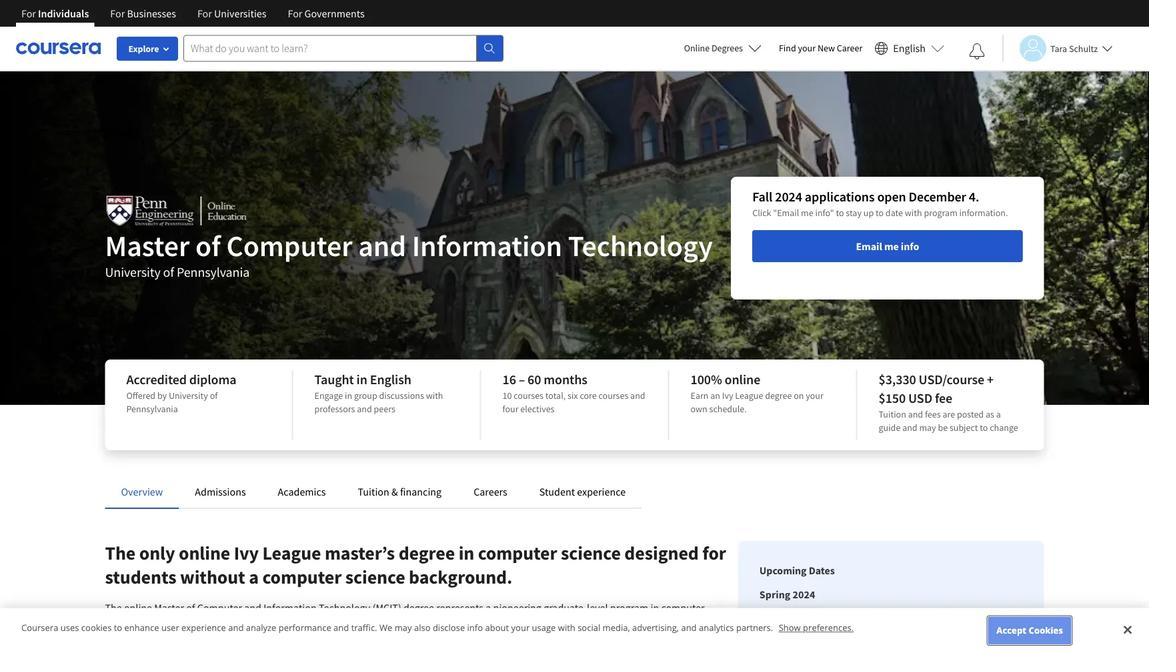 Task type: vqa. For each thing, say whether or not it's contained in the screenshot.


Task type: describe. For each thing, give the bounding box(es) containing it.
career
[[837, 42, 863, 54]]

be
[[939, 422, 948, 434]]

me inside button
[[885, 240, 900, 253]]

What do you want to learn? text field
[[184, 35, 477, 62]]

usd
[[909, 390, 933, 407]]

for for universities
[[198, 7, 212, 20]]

individuals
[[38, 7, 89, 20]]

for governments
[[288, 7, 365, 20]]

tuition & financing link
[[358, 485, 442, 499]]

show notifications image
[[970, 43, 986, 59]]

computer inside master of computer and information technology university of pennsylvania
[[227, 227, 353, 264]]

individuals
[[250, 617, 298, 631]]

computer down mirrors
[[190, 649, 233, 655]]

six
[[568, 390, 578, 402]]

for businesses
[[110, 7, 176, 20]]

a up about
[[486, 601, 491, 615]]

upcoming
[[760, 564, 807, 577]]

preferences.
[[804, 622, 854, 634]]

privacy alert dialog
[[0, 608, 1150, 655]]

info"
[[816, 207, 835, 219]]

peers
[[374, 403, 396, 415]]

level
[[587, 601, 608, 615]]

for inside the only online ivy league master's degree in computer science designed for students without a computer science background.
[[703, 542, 727, 565]]

university inside master of computer and information technology university of pennsylvania
[[105, 264, 161, 281]]

developed
[[487, 617, 535, 631]]

diploma
[[189, 371, 237, 388]]

your inside 100% online earn an ivy league degree on your own schedule.
[[806, 390, 824, 402]]

cookies
[[81, 622, 112, 634]]

science down well-
[[235, 649, 268, 655]]

in up pennsylvania,
[[651, 601, 660, 615]]

program inside fall 2024 applications open december 4. click "email me info" to stay up to date with program information.
[[925, 207, 958, 219]]

degree,
[[379, 633, 413, 647]]

league inside the only online ivy league master's degree in computer science designed for students without a computer science background.
[[263, 542, 321, 565]]

overview
[[121, 485, 163, 499]]

total,
[[546, 390, 566, 402]]

uses
[[61, 622, 79, 634]]

offered
[[126, 390, 156, 402]]

of inside 'accredited diploma offered by university of pennsylvania'
[[210, 390, 218, 402]]

and inside 16 – 60 months 10 courses total, six core courses and four electives
[[631, 390, 646, 402]]

coursera image
[[16, 38, 101, 59]]

60
[[528, 371, 542, 388]]

user
[[161, 622, 179, 634]]

admissions
[[195, 485, 246, 499]]

explore button
[[117, 37, 178, 61]]

0 vertical spatial mcit
[[355, 633, 377, 647]]

email
[[857, 240, 883, 253]]

comprises
[[489, 649, 534, 655]]

"email
[[774, 207, 800, 219]]

domains
[[669, 633, 708, 647]]

find your new career link
[[773, 40, 870, 57]]

professors
[[315, 403, 355, 415]]

online degrees
[[685, 42, 743, 54]]

only
[[139, 542, 175, 565]]

1 vertical spatial the
[[211, 633, 225, 647]]

four
[[503, 403, 519, 415]]

in inside the only online ivy league master's degree in computer science designed for students without a computer science background.
[[459, 542, 475, 565]]

tuition inside $3,330 usd/course + $150 usd fee tuition and fees are posted as a guide and may be subject to change
[[879, 408, 907, 420]]

degree inside the online master of computer and information technology (mcit) degree represents a pioneering graduate-level program in computer science designed specifically for individuals with non-computer science backgrounds. developed by the university of pennsylvania, this online program mirrors the well-established on-campus mcit degree, enabling students to thrive in computing and technology domains even without prior computer science experience. the mcit online student community comprises a wide array of academic backgroun
[[404, 601, 434, 615]]

(mcit)
[[373, 601, 402, 615]]

taught
[[315, 371, 354, 388]]

january
[[772, 617, 808, 629]]

tara schultz button
[[1003, 35, 1113, 62]]

thrive
[[508, 633, 534, 647]]

core
[[580, 390, 597, 402]]

businesses
[[127, 7, 176, 20]]

technology
[[617, 633, 667, 647]]

computing
[[547, 633, 595, 647]]

graduate-
[[544, 601, 587, 615]]

non-
[[322, 617, 343, 631]]

for inside the online master of computer and information technology (mcit) degree represents a pioneering graduate-level program in computer science designed specifically for individuals with non-computer science backgrounds. developed by the university of pennsylvania, this online program mirrors the well-established on-campus mcit degree, enabling students to thrive in computing and technology domains even without prior computer science experience. the mcit online student community comprises a wide array of academic backgroun
[[235, 617, 247, 631]]

the only online ivy league master's degree in computer science designed for students without a computer science background.
[[105, 542, 727, 589]]

science up degree,
[[389, 617, 422, 631]]

science up level
[[561, 542, 621, 565]]

usd/course
[[919, 371, 985, 388]]

degree for league
[[766, 390, 793, 402]]

wide
[[544, 649, 566, 655]]

electives
[[521, 403, 555, 415]]

stay
[[847, 207, 862, 219]]

master inside the online master of computer and information technology (mcit) degree represents a pioneering graduate-level program in computer science designed specifically for individuals with non-computer science backgrounds. developed by the university of pennsylvania, this online program mirrors the well-established on-campus mcit degree, enabling students to thrive in computing and technology domains even without prior computer science experience. the mcit online student community comprises a wide array of academic backgroun
[[154, 601, 184, 615]]

and inside 'taught in english engage in group discussions with professors and peers'
[[357, 403, 372, 415]]

in up group
[[357, 371, 368, 388]]

schedule.
[[710, 403, 747, 415]]

1 horizontal spatial program
[[611, 601, 649, 615]]

banner navigation
[[11, 0, 376, 27]]

ivy inside 100% online earn an ivy league degree on your own schedule.
[[723, 390, 734, 402]]

computer up pioneering
[[478, 542, 558, 565]]

2 courses from the left
[[599, 390, 629, 402]]

community
[[435, 649, 486, 655]]

coursera uses cookies to enhance user experience and analyze performance and traffic. we may also disclose info about your usage with social media, advertising, and analytics partners. show preferences.
[[21, 622, 854, 634]]

this
[[689, 617, 705, 631]]

an
[[711, 390, 721, 402]]

in left group
[[345, 390, 352, 402]]

for universities
[[198, 7, 267, 20]]

designed inside the only online ivy league master's degree in computer science designed for students without a computer science background.
[[625, 542, 699, 565]]

10
[[503, 390, 512, 402]]

4.
[[970, 189, 980, 205]]

students inside the online master of computer and information technology (mcit) degree represents a pioneering graduate-level program in computer science designed specifically for individuals with non-computer science backgrounds. developed by the university of pennsylvania, this online program mirrors the well-established on-campus mcit degree, enabling students to thrive in computing and technology domains even without prior computer science experience. the mcit online student community comprises a wide array of academic backgroun
[[456, 633, 495, 647]]

2024 for fall
[[776, 189, 803, 205]]

months
[[544, 371, 588, 388]]

computer inside the online master of computer and information technology (mcit) degree represents a pioneering graduate-level program in computer science designed specifically for individuals with non-computer science backgrounds. developed by the university of pennsylvania, this online program mirrors the well-established on-campus mcit degree, enabling students to thrive in computing and technology domains even without prior computer science experience. the mcit online student community comprises a wide array of academic backgroun
[[197, 601, 242, 615]]

open
[[878, 189, 907, 205]]

taught in english engage in group discussions with professors and peers
[[315, 371, 443, 415]]

enhance
[[125, 622, 159, 634]]

engage
[[315, 390, 343, 402]]

info inside button
[[902, 240, 920, 253]]

&
[[392, 485, 398, 499]]

league inside 100% online earn an ivy league degree on your own schedule.
[[736, 390, 764, 402]]

pioneering
[[494, 601, 542, 615]]

100%
[[691, 371, 723, 388]]

information.
[[960, 207, 1009, 219]]

on-
[[302, 633, 317, 647]]

0 horizontal spatial tuition
[[358, 485, 390, 499]]

-
[[835, 617, 838, 629]]

applications
[[805, 189, 875, 205]]



Task type: locate. For each thing, give the bounding box(es) containing it.
science up even
[[105, 617, 138, 631]]

master's
[[325, 542, 395, 565]]

courses right core
[[599, 390, 629, 402]]

1 horizontal spatial for
[[703, 542, 727, 565]]

degrees
[[712, 42, 743, 54]]

1 vertical spatial designed
[[140, 617, 181, 631]]

0 vertical spatial me
[[802, 207, 814, 219]]

1 vertical spatial your
[[806, 390, 824, 402]]

1 horizontal spatial designed
[[625, 542, 699, 565]]

schultz
[[1070, 42, 1099, 54]]

a left 'wide'
[[536, 649, 542, 655]]

0 horizontal spatial by
[[157, 390, 167, 402]]

to inside $3,330 usd/course + $150 usd fee tuition and fees are posted as a guide and may be subject to change
[[981, 422, 989, 434]]

1 vertical spatial 2024
[[793, 588, 816, 601]]

advertising,
[[633, 622, 679, 634]]

click
[[753, 207, 772, 219]]

online inside popup button
[[685, 42, 710, 54]]

0 vertical spatial the
[[550, 617, 565, 631]]

experience right user
[[182, 622, 226, 634]]

0 horizontal spatial program
[[135, 633, 174, 647]]

the online master of computer and information technology (mcit) degree represents a pioneering graduate-level program in computer science designed specifically for individuals with non-computer science backgrounds. developed by the university of pennsylvania, this online program mirrors the well-established on-campus mcit degree, enabling students to thrive in computing and technology domains even without prior computer science experience. the mcit online student community comprises a wide array of academic backgroun
[[105, 601, 710, 655]]

2 vertical spatial your
[[512, 622, 530, 634]]

program down december
[[925, 207, 958, 219]]

0 horizontal spatial information
[[264, 601, 317, 615]]

None search field
[[184, 35, 504, 62]]

analyze
[[246, 622, 277, 634]]

courses
[[514, 390, 544, 402], [599, 390, 629, 402]]

ivy right an
[[723, 390, 734, 402]]

earn
[[691, 390, 709, 402]]

the down specifically at the left
[[211, 633, 225, 647]]

2024 for spring
[[793, 588, 816, 601]]

to left stay
[[837, 207, 845, 219]]

1 vertical spatial technology
[[319, 601, 371, 615]]

1 horizontal spatial students
[[456, 633, 495, 647]]

0 vertical spatial tuition
[[879, 408, 907, 420]]

prior
[[166, 649, 187, 655]]

your right on
[[806, 390, 824, 402]]

in up background.
[[459, 542, 475, 565]]

1 vertical spatial me
[[885, 240, 900, 253]]

analytics
[[699, 622, 735, 634]]

for for individuals
[[21, 7, 36, 20]]

accredited
[[126, 371, 187, 388]]

league up the schedule.
[[736, 390, 764, 402]]

by down accredited
[[157, 390, 167, 402]]

0 vertical spatial university
[[105, 264, 161, 281]]

online degrees button
[[674, 33, 773, 63]]

experience inside privacy alert dialog
[[182, 622, 226, 634]]

0 vertical spatial pennsylvania
[[177, 264, 250, 281]]

the for the only online ivy league master's degree in computer science designed for students without a computer science background.
[[105, 542, 136, 565]]

traffic.
[[352, 622, 377, 634]]

governments
[[305, 7, 365, 20]]

a inside the only online ivy league master's degree in computer science designed for students without a computer science background.
[[249, 566, 259, 589]]

fall 2024 applications open december 4. click "email me info" to stay up to date with program information.
[[753, 189, 1009, 219]]

0 vertical spatial experience
[[577, 485, 626, 499]]

information inside the online master of computer and information technology (mcit) degree represents a pioneering graduate-level program in computer science designed specifically for individuals with non-computer science backgrounds. developed by the university of pennsylvania, this online program mirrors the well-established on-campus mcit degree, enabling students to thrive in computing and technology domains even without prior computer science experience. the mcit online student community comprises a wide array of academic backgroun
[[264, 601, 317, 615]]

0 vertical spatial 2024
[[776, 189, 803, 205]]

1 horizontal spatial university
[[169, 390, 208, 402]]

a
[[997, 408, 1002, 420], [249, 566, 259, 589], [486, 601, 491, 615], [536, 649, 542, 655]]

students up community
[[456, 633, 495, 647]]

with inside the online master of computer and information technology (mcit) degree represents a pioneering graduate-level program in computer science designed specifically for individuals with non-computer science backgrounds. developed by the university of pennsylvania, this online program mirrors the well-established on-campus mcit degree, enabling students to thrive in computing and technology domains even without prior computer science experience. the mcit online student community comprises a wide array of academic backgroun
[[301, 617, 320, 631]]

the
[[105, 542, 136, 565], [105, 601, 122, 615], [324, 649, 341, 655]]

me right email
[[885, 240, 900, 253]]

1 vertical spatial information
[[264, 601, 317, 615]]

0 vertical spatial students
[[105, 566, 177, 589]]

0 horizontal spatial designed
[[140, 617, 181, 631]]

with down 'graduate-'
[[558, 622, 576, 634]]

mcit left we at the left bottom of the page
[[355, 633, 377, 647]]

with right the date at the right top of page
[[906, 207, 923, 219]]

0 vertical spatial program
[[925, 207, 958, 219]]

may inside privacy alert dialog
[[395, 622, 412, 634]]

with up on-
[[301, 617, 320, 631]]

online up even
[[105, 633, 133, 647]]

to inside privacy alert dialog
[[114, 622, 122, 634]]

discussions
[[379, 390, 424, 402]]

without inside the only online ivy league master's degree in computer science designed for students without a computer science background.
[[180, 566, 245, 589]]

represents
[[437, 601, 484, 615]]

experience.
[[270, 649, 322, 655]]

2024 up "email
[[776, 189, 803, 205]]

mcit down campus
[[343, 649, 365, 655]]

for left governments
[[288, 7, 303, 20]]

show preferences. link
[[779, 622, 854, 634]]

to down 'as'
[[981, 422, 989, 434]]

information
[[412, 227, 563, 264], [264, 601, 317, 615]]

to inside the online master of computer and information technology (mcit) degree represents a pioneering graduate-level program in computer science designed specifically for individuals with non-computer science backgrounds. developed by the university of pennsylvania, this online program mirrors the well-established on-campus mcit degree, enabling students to thrive in computing and technology domains even without prior computer science experience. the mcit online student community comprises a wide array of academic backgroun
[[497, 633, 506, 647]]

degree up also
[[404, 601, 434, 615]]

dates
[[809, 564, 835, 577]]

tuition up guide
[[879, 408, 907, 420]]

to up comprises
[[497, 633, 506, 647]]

technology inside the online master of computer and information technology (mcit) degree represents a pioneering graduate-level program in computer science designed specifically for individuals with non-computer science backgrounds. developed by the university of pennsylvania, this online program mirrors the well-established on-campus mcit degree, enabling students to thrive in computing and technology domains even without prior computer science experience. the mcit online student community comprises a wide array of academic backgroun
[[319, 601, 371, 615]]

for individuals
[[21, 7, 89, 20]]

find your new career
[[780, 42, 863, 54]]

to right cookies
[[114, 622, 122, 634]]

may down fees
[[920, 422, 937, 434]]

up
[[864, 207, 874, 219]]

+
[[988, 371, 994, 388]]

online down degree,
[[367, 649, 397, 655]]

0 vertical spatial for
[[703, 542, 727, 565]]

info down the date at the right top of page
[[902, 240, 920, 253]]

a up individuals
[[249, 566, 259, 589]]

english up discussions
[[370, 371, 412, 388]]

0 horizontal spatial experience
[[182, 622, 226, 634]]

me inside fall 2024 applications open december 4. click "email me info" to stay up to date with program information.
[[802, 207, 814, 219]]

online up enhance
[[124, 601, 152, 615]]

computer
[[227, 227, 353, 264], [197, 601, 242, 615]]

0 horizontal spatial for
[[235, 617, 247, 631]]

science down master's on the left bottom of the page
[[346, 566, 405, 589]]

2024 left "-" at the bottom of the page
[[811, 617, 832, 629]]

1 vertical spatial info
[[468, 622, 483, 634]]

1 horizontal spatial may
[[920, 422, 937, 434]]

0 vertical spatial online
[[685, 42, 710, 54]]

for for businesses
[[110, 7, 125, 20]]

1 horizontal spatial information
[[412, 227, 563, 264]]

accept cookies
[[997, 625, 1064, 637]]

degree up background.
[[399, 542, 455, 565]]

0 vertical spatial english
[[894, 42, 926, 55]]

subject
[[950, 422, 979, 434]]

email me info button
[[753, 230, 1023, 262]]

1 horizontal spatial online
[[685, 42, 710, 54]]

campus
[[317, 633, 353, 647]]

2 vertical spatial program
[[135, 633, 174, 647]]

for left individuals
[[21, 7, 36, 20]]

0 horizontal spatial the
[[211, 633, 225, 647]]

january 2024 - classes begin
[[772, 617, 899, 629]]

1 vertical spatial may
[[395, 622, 412, 634]]

for left universities
[[198, 7, 212, 20]]

2 for from the left
[[110, 7, 125, 20]]

0 horizontal spatial english
[[370, 371, 412, 388]]

computer up the this
[[662, 601, 705, 615]]

students down only in the left of the page
[[105, 566, 177, 589]]

league
[[736, 390, 764, 402], [263, 542, 321, 565]]

2 vertical spatial university
[[567, 617, 612, 631]]

0 vertical spatial computer
[[227, 227, 353, 264]]

without inside the online master of computer and information technology (mcit) degree represents a pioneering graduate-level program in computer science designed specifically for individuals with non-computer science backgrounds. developed by the university of pennsylvania, this online program mirrors the well-established on-campus mcit degree, enabling students to thrive in computing and technology domains even without prior computer science experience. the mcit online student community comprises a wide array of academic backgroun
[[129, 649, 164, 655]]

0 vertical spatial may
[[920, 422, 937, 434]]

pennsylvania inside master of computer and information technology university of pennsylvania
[[177, 264, 250, 281]]

with inside fall 2024 applications open december 4. click "email me info" to stay up to date with program information.
[[906, 207, 923, 219]]

on
[[794, 390, 805, 402]]

computer down (mcit)
[[343, 617, 387, 631]]

1 vertical spatial the
[[105, 601, 122, 615]]

for for governments
[[288, 7, 303, 20]]

by down 'graduate-'
[[537, 617, 548, 631]]

list item
[[772, 616, 958, 630]]

league down academics 'link'
[[263, 542, 321, 565]]

financing
[[400, 485, 442, 499]]

a inside $3,330 usd/course + $150 usd fee tuition and fees are posted as a guide and may be subject to change
[[997, 408, 1002, 420]]

1 horizontal spatial me
[[885, 240, 900, 253]]

information inside master of computer and information technology university of pennsylvania
[[412, 227, 563, 264]]

info left about
[[468, 622, 483, 634]]

online inside the online master of computer and information technology (mcit) degree represents a pioneering graduate-level program in computer science designed specifically for individuals with non-computer science backgrounds. developed by the university of pennsylvania, this online program mirrors the well-established on-campus mcit degree, enabling students to thrive in computing and technology domains even without prior computer science experience. the mcit online student community comprises a wide array of academic backgroun
[[367, 649, 397, 655]]

the left only in the left of the page
[[105, 542, 136, 565]]

online up the schedule.
[[725, 371, 761, 388]]

technology inside master of computer and information technology university of pennsylvania
[[568, 227, 713, 264]]

degree for master's
[[399, 542, 455, 565]]

university inside the online master of computer and information technology (mcit) degree represents a pioneering graduate-level program in computer science designed specifically for individuals with non-computer science backgrounds. developed by the university of pennsylvania, this online program mirrors the well-established on-campus mcit degree, enabling students to thrive in computing and technology domains even without prior computer science experience. the mcit online student community comprises a wide array of academic backgroun
[[567, 617, 612, 631]]

1 vertical spatial students
[[456, 633, 495, 647]]

email me info
[[857, 240, 920, 253]]

0 horizontal spatial students
[[105, 566, 177, 589]]

with right discussions
[[426, 390, 443, 402]]

program up media,
[[611, 601, 649, 615]]

the
[[550, 617, 565, 631], [211, 633, 225, 647]]

online inside 100% online earn an ivy league degree on your own schedule.
[[725, 371, 761, 388]]

guide
[[879, 422, 901, 434]]

well-
[[228, 633, 249, 647]]

2 vertical spatial the
[[324, 649, 341, 655]]

0 vertical spatial designed
[[625, 542, 699, 565]]

designed
[[625, 542, 699, 565], [140, 617, 181, 631]]

master inside master of computer and information technology university of pennsylvania
[[105, 227, 190, 264]]

computer up performance
[[263, 566, 342, 589]]

1 vertical spatial ivy
[[234, 542, 259, 565]]

student experience
[[540, 485, 626, 499]]

program up prior
[[135, 633, 174, 647]]

0 vertical spatial ivy
[[723, 390, 734, 402]]

0 vertical spatial your
[[799, 42, 816, 54]]

1 horizontal spatial technology
[[568, 227, 713, 264]]

find
[[780, 42, 797, 54]]

1 horizontal spatial english
[[894, 42, 926, 55]]

0 horizontal spatial may
[[395, 622, 412, 634]]

careers
[[474, 485, 508, 499]]

1 vertical spatial mcit
[[343, 649, 365, 655]]

1 horizontal spatial by
[[537, 617, 548, 631]]

with inside privacy alert dialog
[[558, 622, 576, 634]]

accredited diploma offered by university of pennsylvania
[[126, 371, 237, 415]]

designed inside the online master of computer and information technology (mcit) degree represents a pioneering graduate-level program in computer science designed specifically for individuals with non-computer science backgrounds. developed by the university of pennsylvania, this online program mirrors the well-established on-campus mcit degree, enabling students to thrive in computing and technology domains even without prior computer science experience. the mcit online student community comprises a wide array of academic backgroun
[[140, 617, 181, 631]]

2024 for january
[[811, 617, 832, 629]]

english inside 'taught in english engage in group discussions with professors and peers'
[[370, 371, 412, 388]]

online left degrees
[[685, 42, 710, 54]]

0 horizontal spatial ivy
[[234, 542, 259, 565]]

1 horizontal spatial tuition
[[879, 408, 907, 420]]

0 vertical spatial information
[[412, 227, 563, 264]]

student
[[540, 485, 575, 499]]

me left info"
[[802, 207, 814, 219]]

1 for from the left
[[21, 7, 36, 20]]

0 horizontal spatial without
[[129, 649, 164, 655]]

1 vertical spatial master
[[154, 601, 184, 615]]

array
[[568, 649, 591, 655]]

2024 inside fall 2024 applications open december 4. click "email me info" to stay up to date with program information.
[[776, 189, 803, 205]]

english right career
[[894, 42, 926, 55]]

by inside 'accredited diploma offered by university of pennsylvania'
[[157, 390, 167, 402]]

0 vertical spatial degree
[[766, 390, 793, 402]]

academics link
[[278, 485, 326, 499]]

2 vertical spatial 2024
[[811, 617, 832, 629]]

1 horizontal spatial without
[[180, 566, 245, 589]]

students inside the only online ivy league master's degree in computer science designed for students without a computer science background.
[[105, 566, 177, 589]]

in up 'wide'
[[536, 633, 545, 647]]

the for the online master of computer and information technology (mcit) degree represents a pioneering graduate-level program in computer science designed specifically for individuals with non-computer science backgrounds. developed by the university of pennsylvania, this online program mirrors the well-established on-campus mcit degree, enabling students to thrive in computing and technology domains even without prior computer science experience. the mcit online student community comprises a wide array of academic backgroun
[[105, 601, 122, 615]]

online
[[685, 42, 710, 54], [367, 649, 397, 655]]

0 horizontal spatial technology
[[319, 601, 371, 615]]

$3,330
[[879, 371, 917, 388]]

online inside the only online ivy league master's degree in computer science designed for students without a computer science background.
[[179, 542, 230, 565]]

1 vertical spatial league
[[263, 542, 321, 565]]

info inside privacy alert dialog
[[468, 622, 483, 634]]

1 vertical spatial by
[[537, 617, 548, 631]]

4 for from the left
[[288, 7, 303, 20]]

courses up electives
[[514, 390, 544, 402]]

december
[[909, 189, 967, 205]]

a right 'as'
[[997, 408, 1002, 420]]

0 horizontal spatial online
[[367, 649, 397, 655]]

with inside 'taught in english engage in group discussions with professors and peers'
[[426, 390, 443, 402]]

1 vertical spatial computer
[[197, 601, 242, 615]]

are
[[943, 408, 956, 420]]

tuition left &
[[358, 485, 390, 499]]

new
[[818, 42, 836, 54]]

the down campus
[[324, 649, 341, 655]]

2 horizontal spatial program
[[925, 207, 958, 219]]

tara schultz
[[1051, 42, 1099, 54]]

your inside privacy alert dialog
[[512, 622, 530, 634]]

your right find
[[799, 42, 816, 54]]

background.
[[409, 566, 513, 589]]

without up specifically at the left
[[180, 566, 245, 589]]

the down 'graduate-'
[[550, 617, 565, 631]]

show
[[779, 622, 801, 634]]

as
[[986, 408, 995, 420]]

1 horizontal spatial the
[[550, 617, 565, 631]]

without down enhance
[[129, 649, 164, 655]]

1 vertical spatial english
[[370, 371, 412, 388]]

0 vertical spatial without
[[180, 566, 245, 589]]

university inside 'accredited diploma offered by university of pennsylvania'
[[169, 390, 208, 402]]

fees
[[926, 408, 941, 420]]

online right only in the left of the page
[[179, 542, 230, 565]]

0 vertical spatial master
[[105, 227, 190, 264]]

0 horizontal spatial league
[[263, 542, 321, 565]]

$3,330 usd/course + $150 usd fee tuition and fees are posted as a guide and may be subject to change
[[879, 371, 1019, 434]]

fall
[[753, 189, 773, 205]]

usage
[[532, 622, 556, 634]]

ivy down admissions link
[[234, 542, 259, 565]]

may inside $3,330 usd/course + $150 usd fee tuition and fees are posted as a guide and may be subject to change
[[920, 422, 937, 434]]

1 vertical spatial pennsylvania
[[126, 403, 178, 415]]

degree inside 100% online earn an ivy league degree on your own schedule.
[[766, 390, 793, 402]]

may right we at the left bottom of the page
[[395, 622, 412, 634]]

0 vertical spatial league
[[736, 390, 764, 402]]

degree left on
[[766, 390, 793, 402]]

experience right student
[[577, 485, 626, 499]]

0 vertical spatial technology
[[568, 227, 713, 264]]

group
[[354, 390, 378, 402]]

partners.
[[737, 622, 774, 634]]

with
[[906, 207, 923, 219], [426, 390, 443, 402], [301, 617, 320, 631], [558, 622, 576, 634]]

2024 down upcoming dates
[[793, 588, 816, 601]]

list item containing january 2024
[[772, 616, 958, 630]]

degree inside the only online ivy league master's degree in computer science designed for students without a computer science background.
[[399, 542, 455, 565]]

university of pennsylvania logo image
[[105, 195, 249, 228]]

0 horizontal spatial courses
[[514, 390, 544, 402]]

3 for from the left
[[198, 7, 212, 20]]

1 horizontal spatial ivy
[[723, 390, 734, 402]]

spring 2024
[[760, 588, 816, 601]]

tara
[[1051, 42, 1068, 54]]

for
[[703, 542, 727, 565], [235, 617, 247, 631]]

technology
[[568, 227, 713, 264], [319, 601, 371, 615]]

disclose
[[433, 622, 465, 634]]

1 vertical spatial degree
[[399, 542, 455, 565]]

ivy inside the only online ivy league master's degree in computer science designed for students without a computer science background.
[[234, 542, 259, 565]]

1 vertical spatial online
[[367, 649, 397, 655]]

0 horizontal spatial university
[[105, 264, 161, 281]]

explore
[[128, 43, 159, 55]]

100% online earn an ivy league degree on your own schedule.
[[691, 371, 824, 415]]

master of computer and information technology university of pennsylvania
[[105, 227, 713, 281]]

cookies
[[1030, 625, 1064, 637]]

english inside button
[[894, 42, 926, 55]]

0 vertical spatial by
[[157, 390, 167, 402]]

tuition & financing
[[358, 485, 442, 499]]

pennsylvania inside 'accredited diploma offered by university of pennsylvania'
[[126, 403, 178, 415]]

2 horizontal spatial university
[[567, 617, 612, 631]]

1 vertical spatial tuition
[[358, 485, 390, 499]]

to right the 'up'
[[876, 207, 884, 219]]

and inside master of computer and information technology university of pennsylvania
[[359, 227, 406, 264]]

1 vertical spatial without
[[129, 649, 164, 655]]

your down pioneering
[[512, 622, 530, 634]]

enabling
[[415, 633, 454, 647]]

1 vertical spatial experience
[[182, 622, 226, 634]]

1 vertical spatial university
[[169, 390, 208, 402]]

specifically
[[183, 617, 233, 631]]

media,
[[603, 622, 630, 634]]

backgrounds.
[[424, 617, 485, 631]]

we
[[380, 622, 393, 634]]

1 vertical spatial program
[[611, 601, 649, 615]]

0 horizontal spatial info
[[468, 622, 483, 634]]

english button
[[870, 27, 950, 70]]

1 vertical spatial for
[[235, 617, 247, 631]]

1 courses from the left
[[514, 390, 544, 402]]

2 vertical spatial degree
[[404, 601, 434, 615]]

experience
[[577, 485, 626, 499], [182, 622, 226, 634]]

0 vertical spatial info
[[902, 240, 920, 253]]

also
[[414, 622, 431, 634]]

upcoming dates
[[760, 564, 835, 577]]

for left businesses
[[110, 7, 125, 20]]

the inside the only online ivy league master's degree in computer science designed for students without a computer science background.
[[105, 542, 136, 565]]

by inside the online master of computer and information technology (mcit) degree represents a pioneering graduate-level program in computer science designed specifically for individuals with non-computer science backgrounds. developed by the university of pennsylvania, this online program mirrors the well-established on-campus mcit degree, enabling students to thrive in computing and technology domains even without prior computer science experience. the mcit online student community comprises a wide array of academic backgroun
[[537, 617, 548, 631]]

1 horizontal spatial experience
[[577, 485, 626, 499]]

0 horizontal spatial me
[[802, 207, 814, 219]]

1 horizontal spatial info
[[902, 240, 920, 253]]

0 vertical spatial the
[[105, 542, 136, 565]]

the up cookies
[[105, 601, 122, 615]]



